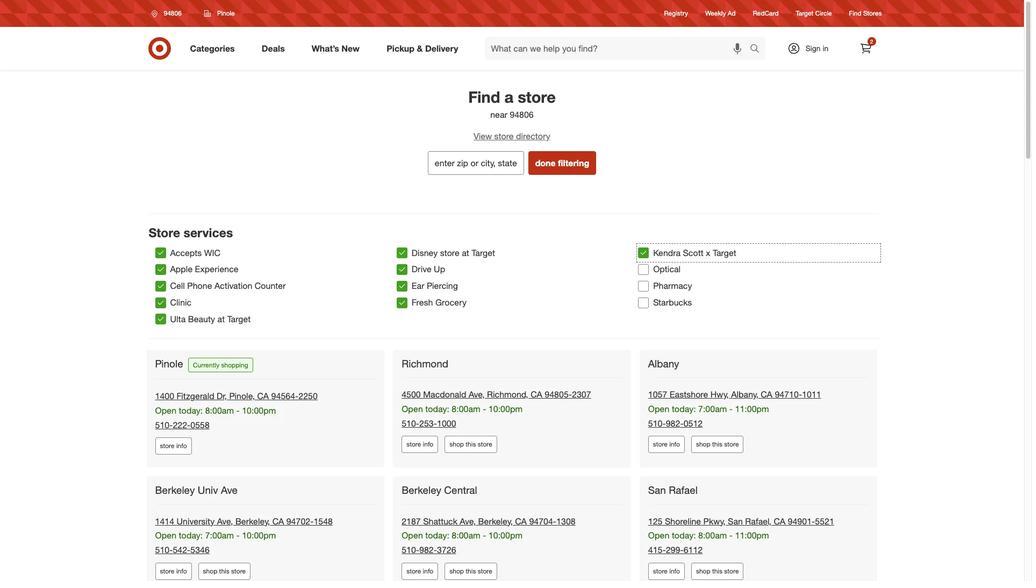 Task type: vqa. For each thing, say whether or not it's contained in the screenshot.
FIT:
no



Task type: locate. For each thing, give the bounding box(es) containing it.
this for san rafael
[[713, 567, 723, 575]]

shop this store down '1000'
[[450, 440, 493, 448]]

ave, right university
[[217, 516, 233, 527]]

415-
[[649, 545, 666, 555]]

- down 4500 macdonald ave, richmond, ca 94805-2307 "link"
[[483, 403, 487, 414]]

ave,
[[469, 389, 485, 400], [217, 516, 233, 527], [460, 516, 476, 527]]

10:00pm down 2187 shattuck ave, berkeley, ca 94704-1308 "link" at the bottom
[[489, 530, 523, 541]]

shop this store button down 3726
[[445, 563, 498, 580]]

7:00am
[[699, 403, 728, 414], [205, 530, 234, 541]]

8:00am down the dr, in the left of the page
[[205, 405, 234, 416]]

deals link
[[253, 37, 298, 60]]

- inside 1057 eastshore hwy, albany, ca 94710-1011 open today: 7:00am - 11:00pm 510-982-0512
[[730, 403, 733, 414]]

target circle link
[[797, 9, 833, 18]]

510- inside 2187 shattuck ave, berkeley, ca 94704-1308 open today: 8:00am - 10:00pm 510-982-3726
[[402, 545, 420, 555]]

1 vertical spatial 11:00pm
[[736, 530, 770, 541]]

94806 button
[[144, 4, 193, 23]]

ca left 94805-
[[531, 389, 543, 400]]

299-
[[666, 545, 684, 555]]

1 11:00pm from the top
[[736, 403, 770, 414]]

store down 253-
[[407, 440, 421, 448]]

info for pinole
[[176, 442, 187, 450]]

10:00pm down pinole,
[[242, 405, 276, 416]]

store info down 542-
[[160, 567, 187, 575]]

510- down 2187
[[402, 545, 420, 555]]

ca inside 2187 shattuck ave, berkeley, ca 94704-1308 open today: 8:00am - 10:00pm 510-982-3726
[[516, 516, 527, 527]]

today: inside 125 shoreline pkwy, san rafael, ca 94901-5521 open today: 8:00am - 11:00pm 415-299-6112
[[672, 530, 696, 541]]

1 horizontal spatial 982-
[[666, 418, 684, 429]]

store info link down '299-'
[[649, 563, 685, 580]]

982- inside 2187 shattuck ave, berkeley, ca 94704-1308 open today: 8:00am - 10:00pm 510-982-3726
[[420, 545, 437, 555]]

982- for berkeley central
[[420, 545, 437, 555]]

today: for berkeley central
[[426, 530, 450, 541]]

berkeley, inside 2187 shattuck ave, berkeley, ca 94704-1308 open today: 8:00am - 10:00pm 510-982-3726
[[479, 516, 513, 527]]

shop down '1000'
[[450, 440, 464, 448]]

Apple Experience checkbox
[[155, 264, 166, 275]]

ave, for richmond
[[469, 389, 485, 400]]

8:00am up '1000'
[[452, 403, 481, 414]]

this for berkeley univ ave
[[219, 567, 230, 575]]

shop this store for berkeley central
[[450, 567, 493, 575]]

0 vertical spatial 11:00pm
[[736, 403, 770, 414]]

store up up
[[440, 247, 460, 258]]

berkeley up 2187
[[402, 484, 442, 496]]

- for berkeley central
[[483, 530, 487, 541]]

store info link down the 222-
[[155, 438, 192, 455]]

542-
[[173, 545, 191, 555]]

1 horizontal spatial pinole
[[217, 9, 235, 17]]

8:00am for pinole
[[205, 405, 234, 416]]

125
[[649, 516, 663, 527]]

this for berkeley central
[[466, 567, 476, 575]]

a
[[505, 87, 514, 107]]

510- down 4500 at the bottom left of the page
[[402, 418, 420, 429]]

- inside 125 shoreline pkwy, san rafael, ca 94901-5521 open today: 8:00am - 11:00pm 415-299-6112
[[730, 530, 733, 541]]

find up near at the top of page
[[469, 87, 501, 107]]

open inside 2187 shattuck ave, berkeley, ca 94704-1308 open today: 8:00am - 10:00pm 510-982-3726
[[402, 530, 423, 541]]

1 horizontal spatial san
[[728, 516, 743, 527]]

open down 4500 at the bottom left of the page
[[402, 403, 423, 414]]

0 vertical spatial san
[[649, 484, 667, 496]]

- for albany
[[730, 403, 733, 414]]

berkeley for berkeley univ ave
[[155, 484, 195, 496]]

1011
[[803, 389, 822, 400]]

store info link down 253-
[[402, 436, 439, 453]]

pinole inside dropdown button
[[217, 9, 235, 17]]

today:
[[426, 403, 450, 414], [672, 403, 696, 414], [179, 405, 203, 416], [179, 530, 203, 541], [426, 530, 450, 541], [672, 530, 696, 541]]

10:00pm down 1414 university ave, berkeley, ca 94702-1548 link
[[242, 530, 276, 541]]

0 vertical spatial pinole
[[217, 9, 235, 17]]

7:00am inside 1057 eastshore hwy, albany, ca 94710-1011 open today: 7:00am - 11:00pm 510-982-0512
[[699, 403, 728, 414]]

0 horizontal spatial 982-
[[420, 545, 437, 555]]

shop this store for berkeley univ ave
[[203, 567, 246, 575]]

store right a on the top
[[518, 87, 556, 107]]

store info for san rafael
[[654, 567, 681, 575]]

today: down the eastshore on the right bottom of page
[[672, 403, 696, 414]]

at for store
[[462, 247, 470, 258]]

today: inside 1057 eastshore hwy, albany, ca 94710-1011 open today: 7:00am - 11:00pm 510-982-0512
[[672, 403, 696, 414]]

0 vertical spatial 982-
[[666, 418, 684, 429]]

1 berkeley, from the left
[[236, 516, 270, 527]]

0 horizontal spatial san
[[649, 484, 667, 496]]

today: down fitzgerald
[[179, 405, 203, 416]]

Ulta Beauty at Target checkbox
[[155, 314, 166, 325]]

8:00am inside 2187 shattuck ave, berkeley, ca 94704-1308 open today: 8:00am - 10:00pm 510-982-3726
[[452, 530, 481, 541]]

1 vertical spatial 94806
[[510, 109, 534, 120]]

510- inside 1057 eastshore hwy, albany, ca 94710-1011 open today: 7:00am - 11:00pm 510-982-0512
[[649, 418, 666, 429]]

94901-
[[788, 516, 816, 527]]

store info link down 510-982-3726 link
[[402, 563, 439, 580]]

pkwy,
[[704, 516, 726, 527]]

store info link for berkeley central
[[402, 563, 439, 580]]

shop this store button down '1000'
[[445, 436, 498, 453]]

shop this store down 3726
[[450, 567, 493, 575]]

apple
[[170, 264, 193, 275]]

415-299-6112 link
[[649, 545, 703, 555]]

today: inside the 1414 university ave, berkeley, ca 94702-1548 open today: 7:00am - 10:00pm 510-542-5346
[[179, 530, 203, 541]]

this down 2187 shattuck ave, berkeley, ca 94704-1308 open today: 8:00am - 10:00pm 510-982-3726
[[466, 567, 476, 575]]

info down the 222-
[[176, 442, 187, 450]]

shop this store down the 0512 at the right bottom of the page
[[697, 440, 739, 448]]

today: inside 1400 fitzgerald dr, pinole, ca 94564-2250 open today: 8:00am - 10:00pm 510-222-0558
[[179, 405, 203, 416]]

target for ulta beauty at target
[[227, 314, 251, 324]]

drive
[[412, 264, 432, 275]]

at right beauty
[[218, 314, 225, 324]]

1 vertical spatial find
[[469, 87, 501, 107]]

0558
[[191, 419, 210, 430]]

berkeley, down ave
[[236, 516, 270, 527]]

fresh
[[412, 297, 433, 308]]

today: inside 4500 macdonald ave, richmond, ca 94805-2307 open today: 8:00am - 10:00pm 510-253-1000
[[426, 403, 450, 414]]

2 berkeley, from the left
[[479, 516, 513, 527]]

8:00am inside 1400 fitzgerald dr, pinole, ca 94564-2250 open today: 8:00am - 10:00pm 510-222-0558
[[205, 405, 234, 416]]

this down 1057 eastshore hwy, albany, ca 94710-1011 open today: 7:00am - 11:00pm 510-982-0512
[[713, 440, 723, 448]]

store down the 222-
[[160, 442, 175, 450]]

this down 125 shoreline pkwy, san rafael, ca 94901-5521 open today: 8:00am - 11:00pm 415-299-6112
[[713, 567, 723, 575]]

today: down university
[[179, 530, 203, 541]]

sign in
[[806, 44, 829, 53]]

shop down 3726
[[450, 567, 464, 575]]

store info down 510-982-0512 link
[[654, 440, 681, 448]]

at right disney
[[462, 247, 470, 258]]

510-253-1000 link
[[402, 418, 457, 429]]

1 horizontal spatial find
[[850, 9, 862, 17]]

today: inside 2187 shattuck ave, berkeley, ca 94704-1308 open today: 8:00am - 10:00pm 510-982-3726
[[426, 530, 450, 541]]

7:00am inside the 1414 university ave, berkeley, ca 94702-1548 open today: 7:00am - 10:00pm 510-542-5346
[[205, 530, 234, 541]]

ca inside 1057 eastshore hwy, albany, ca 94710-1011 open today: 7:00am - 11:00pm 510-982-0512
[[761, 389, 773, 400]]

ca inside 1400 fitzgerald dr, pinole, ca 94564-2250 open today: 8:00am - 10:00pm 510-222-0558
[[257, 391, 269, 401]]

510- down 1414
[[155, 545, 173, 555]]

info for san rafael
[[670, 567, 681, 575]]

info down 510-982-0512 link
[[670, 440, 681, 448]]

pharmacy
[[654, 280, 693, 291]]

store info link for berkeley univ ave
[[155, 563, 192, 580]]

wic
[[204, 247, 221, 258]]

store info link for richmond
[[402, 436, 439, 453]]

- down 125 shoreline pkwy, san rafael, ca 94901-5521 link
[[730, 530, 733, 541]]

- inside 2187 shattuck ave, berkeley, ca 94704-1308 open today: 8:00am - 10:00pm 510-982-3726
[[483, 530, 487, 541]]

store services group
[[155, 245, 880, 328]]

berkeley central
[[402, 484, 478, 496]]

info for albany
[[670, 440, 681, 448]]

store right view
[[495, 131, 514, 141]]

ave, right shattuck
[[460, 516, 476, 527]]

0 horizontal spatial berkeley
[[155, 484, 195, 496]]

shop this store button down the 5346
[[198, 563, 251, 580]]

510- inside 1400 fitzgerald dr, pinole, ca 94564-2250 open today: 8:00am - 10:00pm 510-222-0558
[[155, 419, 173, 430]]

san right "pkwy,"
[[728, 516, 743, 527]]

scott
[[684, 247, 704, 258]]

open inside 1400 fitzgerald dr, pinole, ca 94564-2250 open today: 8:00am - 10:00pm 510-222-0558
[[155, 405, 177, 416]]

store info for berkeley central
[[407, 567, 434, 575]]

berkeley,
[[236, 516, 270, 527], [479, 516, 513, 527]]

this down 4500 macdonald ave, richmond, ca 94805-2307 open today: 8:00am - 10:00pm 510-253-1000
[[466, 440, 476, 448]]

982- inside 1057 eastshore hwy, albany, ca 94710-1011 open today: 7:00am - 11:00pm 510-982-0512
[[666, 418, 684, 429]]

berkeley for berkeley central
[[402, 484, 442, 496]]

0 horizontal spatial 7:00am
[[205, 530, 234, 541]]

0 vertical spatial 94806
[[164, 9, 182, 17]]

pinole button
[[197, 4, 242, 23]]

1 vertical spatial san
[[728, 516, 743, 527]]

pinole,
[[229, 391, 255, 401]]

8:00am inside 4500 macdonald ave, richmond, ca 94805-2307 open today: 8:00am - 10:00pm 510-253-1000
[[452, 403, 481, 414]]

store down 510-982-0512 link
[[654, 440, 668, 448]]

open
[[402, 403, 423, 414], [649, 403, 670, 414], [155, 405, 177, 416], [155, 530, 177, 541], [402, 530, 423, 541], [649, 530, 670, 541]]

1 horizontal spatial berkeley,
[[479, 516, 513, 527]]

Optical checkbox
[[639, 264, 649, 275]]

shop this store for richmond
[[450, 440, 493, 448]]

8:00am for richmond
[[452, 403, 481, 414]]

kendra scott x target
[[654, 247, 737, 258]]

510- inside the 1414 university ave, berkeley, ca 94702-1548 open today: 7:00am - 10:00pm 510-542-5346
[[155, 545, 173, 555]]

0 horizontal spatial pinole
[[155, 357, 183, 370]]

What can we help you find? suggestions appear below search field
[[485, 37, 753, 60]]

94806 left pinole dropdown button
[[164, 9, 182, 17]]

open inside 1057 eastshore hwy, albany, ca 94710-1011 open today: 7:00am - 11:00pm 510-982-0512
[[649, 403, 670, 414]]

shop this store button down the 0512 at the right bottom of the page
[[692, 436, 744, 453]]

- down 1414 university ave, berkeley, ca 94702-1548 link
[[236, 530, 240, 541]]

982- down the eastshore on the right bottom of page
[[666, 418, 684, 429]]

target for disney store at target
[[472, 247, 496, 258]]

0 vertical spatial find
[[850, 9, 862, 17]]

today: down shoreline
[[672, 530, 696, 541]]

shop down the 5346
[[203, 567, 218, 575]]

2 11:00pm from the top
[[736, 530, 770, 541]]

94704-
[[530, 516, 557, 527]]

store down 2187 shattuck ave, berkeley, ca 94704-1308 open today: 8:00am - 10:00pm 510-982-3726
[[478, 567, 493, 575]]

ca for richmond
[[531, 389, 543, 400]]

510- for berkeley univ ave
[[155, 545, 173, 555]]

ca left "94702-"
[[273, 516, 284, 527]]

target for kendra scott x target
[[713, 247, 737, 258]]

11:00pm down albany,
[[736, 403, 770, 414]]

- inside the 1414 university ave, berkeley, ca 94702-1548 open today: 7:00am - 10:00pm 510-542-5346
[[236, 530, 240, 541]]

510-222-0558 link
[[155, 419, 210, 430]]

ave, for berkeley univ ave
[[217, 516, 233, 527]]

today: for pinole
[[179, 405, 203, 416]]

view
[[474, 131, 492, 141]]

ca right pinole,
[[257, 391, 269, 401]]

- down the 1057 eastshore hwy, albany, ca 94710-1011 link
[[730, 403, 733, 414]]

open inside the 1414 university ave, berkeley, ca 94702-1548 open today: 7:00am - 10:00pm 510-542-5346
[[155, 530, 177, 541]]

find left the stores
[[850, 9, 862, 17]]

info down 510-982-3726 link
[[423, 567, 434, 575]]

0 horizontal spatial at
[[218, 314, 225, 324]]

- down 1400 fitzgerald dr, pinole, ca 94564-2250 link
[[236, 405, 240, 416]]

store info link for san rafael
[[649, 563, 685, 580]]

1 horizontal spatial at
[[462, 247, 470, 258]]

11:00pm
[[736, 403, 770, 414], [736, 530, 770, 541]]

find inside find stores link
[[850, 9, 862, 17]]

today: down shattuck
[[426, 530, 450, 541]]

Clinic checkbox
[[155, 297, 166, 308]]

10:00pm inside 4500 macdonald ave, richmond, ca 94805-2307 open today: 8:00am - 10:00pm 510-253-1000
[[489, 403, 523, 414]]

ca for albany
[[761, 389, 773, 400]]

11:00pm down rafael,
[[736, 530, 770, 541]]

pinole up categories link
[[217, 9, 235, 17]]

store info link
[[402, 436, 439, 453], [649, 436, 685, 453], [155, 438, 192, 455], [155, 563, 192, 580], [402, 563, 439, 580], [649, 563, 685, 580]]

currently shopping
[[193, 361, 248, 369]]

enter zip or city, state
[[435, 158, 517, 168]]

ca right rafael,
[[774, 516, 786, 527]]

510-
[[402, 418, 420, 429], [649, 418, 666, 429], [155, 419, 173, 430], [155, 545, 173, 555], [402, 545, 420, 555]]

pinole up '1400'
[[155, 357, 183, 370]]

find for a
[[469, 87, 501, 107]]

shop this store for san rafael
[[697, 567, 739, 575]]

piercing
[[427, 280, 458, 291]]

store info for richmond
[[407, 440, 434, 448]]

2 link
[[855, 37, 878, 60]]

open down 2187
[[402, 530, 423, 541]]

1 horizontal spatial 7:00am
[[699, 403, 728, 414]]

10:00pm down richmond,
[[489, 403, 523, 414]]

- for richmond
[[483, 403, 487, 414]]

10:00pm inside the 1414 university ave, berkeley, ca 94702-1548 open today: 7:00am - 10:00pm 510-542-5346
[[242, 530, 276, 541]]

new
[[342, 43, 360, 54]]

Cell Phone Activation Counter checkbox
[[155, 281, 166, 291]]

shop this store button for richmond
[[445, 436, 498, 453]]

today: down macdonald
[[426, 403, 450, 414]]

berkeley
[[155, 484, 195, 496], [402, 484, 442, 496]]

1 vertical spatial at
[[218, 314, 225, 324]]

1057
[[649, 389, 668, 400]]

store down 1057 eastshore hwy, albany, ca 94710-1011 open today: 7:00am - 11:00pm 510-982-0512
[[725, 440, 739, 448]]

ave, inside 4500 macdonald ave, richmond, ca 94805-2307 open today: 8:00am - 10:00pm 510-253-1000
[[469, 389, 485, 400]]

ca right albany,
[[761, 389, 773, 400]]

store info link down 542-
[[155, 563, 192, 580]]

weekly ad link
[[706, 9, 736, 18]]

shop
[[450, 440, 464, 448], [697, 440, 711, 448], [203, 567, 218, 575], [450, 567, 464, 575], [697, 567, 711, 575]]

shop for berkeley univ ave
[[203, 567, 218, 575]]

Starbucks checkbox
[[639, 297, 649, 308]]

find stores link
[[850, 9, 883, 18]]

0 horizontal spatial find
[[469, 87, 501, 107]]

ca
[[531, 389, 543, 400], [761, 389, 773, 400], [257, 391, 269, 401], [273, 516, 284, 527], [516, 516, 527, 527], [774, 516, 786, 527]]

store inside find a store near 94806
[[518, 87, 556, 107]]

store info down 510-982-3726 link
[[407, 567, 434, 575]]

8:00am inside 125 shoreline pkwy, san rafael, ca 94901-5521 open today: 8:00am - 11:00pm 415-299-6112
[[699, 530, 728, 541]]

1 berkeley from the left
[[155, 484, 195, 496]]

10:00pm for pinole
[[242, 405, 276, 416]]

info
[[423, 440, 434, 448], [670, 440, 681, 448], [176, 442, 187, 450], [176, 567, 187, 575], [423, 567, 434, 575], [670, 567, 681, 575]]

categories link
[[181, 37, 248, 60]]

open down 1414
[[155, 530, 177, 541]]

albany link
[[649, 357, 682, 370]]

categories
[[190, 43, 235, 54]]

open for richmond
[[402, 403, 423, 414]]

state
[[498, 158, 517, 168]]

info down '299-'
[[670, 567, 681, 575]]

ave, inside the 1414 university ave, berkeley, ca 94702-1548 open today: 7:00am - 10:00pm 510-542-5346
[[217, 516, 233, 527]]

1 horizontal spatial berkeley
[[402, 484, 442, 496]]

- down 2187 shattuck ave, berkeley, ca 94704-1308 "link" at the bottom
[[483, 530, 487, 541]]

today: for richmond
[[426, 403, 450, 414]]

shop down the 0512 at the right bottom of the page
[[697, 440, 711, 448]]

open for berkeley central
[[402, 530, 423, 541]]

10:00pm inside 2187 shattuck ave, berkeley, ca 94704-1308 open today: 8:00am - 10:00pm 510-982-3726
[[489, 530, 523, 541]]

0 vertical spatial 7:00am
[[699, 403, 728, 414]]

shop this store down the 6112
[[697, 567, 739, 575]]

info for berkeley univ ave
[[176, 567, 187, 575]]

store down the 1414 university ave, berkeley, ca 94702-1548 open today: 7:00am - 10:00pm 510-542-5346
[[231, 567, 246, 575]]

94710-
[[775, 389, 803, 400]]

0 horizontal spatial 94806
[[164, 9, 182, 17]]

berkeley up 1414
[[155, 484, 195, 496]]

store down 415-
[[654, 567, 668, 575]]

store info for berkeley univ ave
[[160, 567, 187, 575]]

510- down 1057
[[649, 418, 666, 429]]

this for richmond
[[466, 440, 476, 448]]

open down 1057
[[649, 403, 670, 414]]

7:00am up the 5346
[[205, 530, 234, 541]]

- inside 1400 fitzgerald dr, pinole, ca 94564-2250 open today: 8:00am - 10:00pm 510-222-0558
[[236, 405, 240, 416]]

store inside group
[[440, 247, 460, 258]]

open down '1400'
[[155, 405, 177, 416]]

ca inside 4500 macdonald ave, richmond, ca 94805-2307 open today: 8:00am - 10:00pm 510-253-1000
[[531, 389, 543, 400]]

shop for berkeley central
[[450, 567, 464, 575]]

view store directory
[[474, 131, 551, 141]]

982-
[[666, 418, 684, 429], [420, 545, 437, 555]]

pickup & delivery link
[[378, 37, 472, 60]]

weekly ad
[[706, 9, 736, 17]]

510- inside 4500 macdonald ave, richmond, ca 94805-2307 open today: 8:00am - 10:00pm 510-253-1000
[[402, 418, 420, 429]]

open inside 4500 macdonald ave, richmond, ca 94805-2307 open today: 8:00am - 10:00pm 510-253-1000
[[402, 403, 423, 414]]

find inside find a store near 94806
[[469, 87, 501, 107]]

today: for albany
[[672, 403, 696, 414]]

find for stores
[[850, 9, 862, 17]]

2187 shattuck ave, berkeley, ca 94704-1308 open today: 8:00am - 10:00pm 510-982-3726
[[402, 516, 576, 555]]

1 vertical spatial 7:00am
[[205, 530, 234, 541]]

shop down the 6112
[[697, 567, 711, 575]]

1400 fitzgerald dr, pinole, ca 94564-2250 link
[[155, 391, 318, 401]]

ave, inside 2187 shattuck ave, berkeley, ca 94704-1308 open today: 8:00am - 10:00pm 510-982-3726
[[460, 516, 476, 527]]

6112
[[684, 545, 703, 555]]

0 horizontal spatial berkeley,
[[236, 516, 270, 527]]

shop this store button down the 6112
[[692, 563, 744, 580]]

registry
[[665, 9, 689, 17]]

8:00am up 3726
[[452, 530, 481, 541]]

done
[[536, 158, 556, 168]]

store info down '299-'
[[654, 567, 681, 575]]

berkeley, inside the 1414 university ave, berkeley, ca 94702-1548 open today: 7:00am - 10:00pm 510-542-5346
[[236, 516, 270, 527]]

disney store at target
[[412, 247, 496, 258]]

1 horizontal spatial 94806
[[510, 109, 534, 120]]

0 vertical spatial at
[[462, 247, 470, 258]]

san left rafael
[[649, 484, 667, 496]]

richmond link
[[402, 357, 451, 370]]

ave, left richmond,
[[469, 389, 485, 400]]

1 vertical spatial 982-
[[420, 545, 437, 555]]

1414 university ave, berkeley, ca 94702-1548 open today: 7:00am - 10:00pm 510-542-5346
[[155, 516, 333, 555]]

- inside 4500 macdonald ave, richmond, ca 94805-2307 open today: 8:00am - 10:00pm 510-253-1000
[[483, 403, 487, 414]]

optical
[[654, 264, 681, 275]]

510- for pinole
[[155, 419, 173, 430]]

info down 253-
[[423, 440, 434, 448]]

richmond,
[[487, 389, 529, 400]]

x
[[707, 247, 711, 258]]

open up 415-
[[649, 530, 670, 541]]

fresh grocery
[[412, 297, 467, 308]]

berkeley univ ave
[[155, 484, 238, 496]]

store info down 253-
[[407, 440, 434, 448]]

510-542-5346 link
[[155, 545, 210, 555]]

ca inside the 1414 university ave, berkeley, ca 94702-1548 open today: 7:00am - 10:00pm 510-542-5346
[[273, 516, 284, 527]]

982- down shattuck
[[420, 545, 437, 555]]

2187
[[402, 516, 421, 527]]

counter
[[255, 280, 286, 291]]

2 berkeley from the left
[[402, 484, 442, 496]]

10:00pm for berkeley univ ave
[[242, 530, 276, 541]]

4500
[[402, 389, 421, 400]]

10:00pm inside 1400 fitzgerald dr, pinole, ca 94564-2250 open today: 8:00am - 10:00pm 510-222-0558
[[242, 405, 276, 416]]

222-
[[173, 419, 191, 430]]



Task type: describe. For each thing, give the bounding box(es) containing it.
510- for richmond
[[402, 418, 420, 429]]

10:00pm for berkeley central
[[489, 530, 523, 541]]

94564-
[[271, 391, 299, 401]]

albany,
[[732, 389, 759, 400]]

search
[[745, 44, 771, 55]]

1057 eastshore hwy, albany, ca 94710-1011 open today: 7:00am - 11:00pm 510-982-0512
[[649, 389, 822, 429]]

find stores
[[850, 9, 883, 17]]

macdonald
[[424, 389, 467, 400]]

- for berkeley univ ave
[[236, 530, 240, 541]]

510- for albany
[[649, 418, 666, 429]]

7:00am for berkeley univ ave
[[205, 530, 234, 541]]

weekly
[[706, 9, 727, 17]]

delivery
[[426, 43, 459, 54]]

1548
[[314, 516, 333, 527]]

redcard
[[754, 9, 779, 17]]

ca inside 125 shoreline pkwy, san rafael, ca 94901-5521 open today: 8:00am - 11:00pm 415-299-6112
[[774, 516, 786, 527]]

berkeley, for berkeley univ ave
[[236, 516, 270, 527]]

store down 510-982-3726 link
[[407, 567, 421, 575]]

ad
[[728, 9, 736, 17]]

info for richmond
[[423, 440, 434, 448]]

8:00am for berkeley central
[[452, 530, 481, 541]]

cell phone activation counter
[[170, 280, 286, 291]]

this for albany
[[713, 440, 723, 448]]

5521
[[816, 516, 835, 527]]

11:00pm inside 125 shoreline pkwy, san rafael, ca 94901-5521 open today: 8:00am - 11:00pm 415-299-6112
[[736, 530, 770, 541]]

berkeley univ ave link
[[155, 484, 240, 497]]

Pharmacy checkbox
[[639, 281, 649, 291]]

in
[[823, 44, 829, 53]]

ulta
[[170, 314, 186, 324]]

today: for berkeley univ ave
[[179, 530, 203, 541]]

store info for albany
[[654, 440, 681, 448]]

zip
[[457, 158, 469, 168]]

shop for san rafael
[[697, 567, 711, 575]]

what's
[[312, 43, 339, 54]]

view store directory link
[[136, 130, 889, 142]]

shop for richmond
[[450, 440, 464, 448]]

store services
[[149, 225, 233, 240]]

shattuck
[[424, 516, 458, 527]]

11:00pm inside 1057 eastshore hwy, albany, ca 94710-1011 open today: 7:00am - 11:00pm 510-982-0512
[[736, 403, 770, 414]]

982- for albany
[[666, 418, 684, 429]]

shop this store button for berkeley central
[[445, 563, 498, 580]]

94702-
[[287, 516, 314, 527]]

what's new
[[312, 43, 360, 54]]

starbucks
[[654, 297, 693, 308]]

shopping
[[221, 361, 248, 369]]

Drive Up checkbox
[[397, 264, 408, 275]]

ca for pinole
[[257, 391, 269, 401]]

univ
[[198, 484, 218, 496]]

university
[[177, 516, 215, 527]]

1 vertical spatial pinole
[[155, 357, 183, 370]]

5346
[[191, 545, 210, 555]]

open for albany
[[649, 403, 670, 414]]

253-
[[420, 418, 437, 429]]

2187 shattuck ave, berkeley, ca 94704-1308 link
[[402, 516, 576, 527]]

1414 university ave, berkeley, ca 94702-1548 link
[[155, 516, 333, 527]]

shop for albany
[[697, 440, 711, 448]]

sign in link
[[779, 37, 846, 60]]

accepts wic
[[170, 247, 221, 258]]

7:00am for albany
[[699, 403, 728, 414]]

94805-
[[545, 389, 572, 400]]

94806 inside find a store near 94806
[[510, 109, 534, 120]]

510-982-3726 link
[[402, 545, 457, 555]]

store down 542-
[[160, 567, 175, 575]]

store down 125 shoreline pkwy, san rafael, ca 94901-5521 open today: 8:00am - 11:00pm 415-299-6112
[[725, 567, 739, 575]]

510- for berkeley central
[[402, 545, 420, 555]]

store info link for pinole
[[155, 438, 192, 455]]

albany
[[649, 357, 680, 370]]

accepts
[[170, 247, 202, 258]]

ave, for berkeley central
[[460, 516, 476, 527]]

city,
[[481, 158, 496, 168]]

1400
[[155, 391, 174, 401]]

store info for pinole
[[160, 442, 187, 450]]

ear piercing
[[412, 280, 458, 291]]

Kendra Scott x Target checkbox
[[639, 247, 649, 258]]

drive up
[[412, 264, 446, 275]]

ca for berkeley univ ave
[[273, 516, 284, 527]]

- for pinole
[[236, 405, 240, 416]]

2250
[[299, 391, 318, 401]]

store info link for albany
[[649, 436, 685, 453]]

or
[[471, 158, 479, 168]]

registry link
[[665, 9, 689, 18]]

Ear Piercing checkbox
[[397, 281, 408, 291]]

info for berkeley central
[[423, 567, 434, 575]]

store
[[149, 225, 180, 240]]

fitzgerald
[[177, 391, 214, 401]]

open for pinole
[[155, 405, 177, 416]]

shop this store button for albany
[[692, 436, 744, 453]]

shop this store for albany
[[697, 440, 739, 448]]

berkeley, for berkeley central
[[479, 516, 513, 527]]

done filtering button
[[529, 151, 597, 175]]

activation
[[215, 280, 253, 291]]

kendra
[[654, 247, 681, 258]]

1414
[[155, 516, 174, 527]]

san rafael link
[[649, 484, 700, 497]]

clinic
[[170, 297, 192, 308]]

pickup & delivery
[[387, 43, 459, 54]]

open inside 125 shoreline pkwy, san rafael, ca 94901-5521 open today: 8:00am - 11:00pm 415-299-6112
[[649, 530, 670, 541]]

san inside 125 shoreline pkwy, san rafael, ca 94901-5521 open today: 8:00am - 11:00pm 415-299-6112
[[728, 516, 743, 527]]

Accepts WIC checkbox
[[155, 247, 166, 258]]

store down 4500 macdonald ave, richmond, ca 94805-2307 open today: 8:00am - 10:00pm 510-253-1000
[[478, 440, 493, 448]]

san rafael
[[649, 484, 698, 496]]

filtering
[[558, 158, 590, 168]]

circle
[[816, 9, 833, 17]]

4500 macdonald ave, richmond, ca 94805-2307 open today: 8:00am - 10:00pm 510-253-1000
[[402, 389, 592, 429]]

Disney store at Target checkbox
[[397, 247, 408, 258]]

search button
[[745, 37, 771, 62]]

rafael
[[669, 484, 698, 496]]

3726
[[437, 545, 457, 555]]

at for beauty
[[218, 314, 225, 324]]

Fresh Grocery checkbox
[[397, 297, 408, 308]]

shop this store button for san rafael
[[692, 563, 744, 580]]

125 shoreline pkwy, san rafael, ca 94901-5521 link
[[649, 516, 835, 527]]

1000
[[437, 418, 457, 429]]

grocery
[[436, 297, 467, 308]]

redcard link
[[754, 9, 779, 18]]

10:00pm for richmond
[[489, 403, 523, 414]]

phone
[[187, 280, 212, 291]]

2307
[[572, 389, 592, 400]]

beauty
[[188, 314, 215, 324]]

currently
[[193, 361, 220, 369]]

central
[[445, 484, 478, 496]]

shop this store button for berkeley univ ave
[[198, 563, 251, 580]]

services
[[184, 225, 233, 240]]

experience
[[195, 264, 239, 275]]

open for berkeley univ ave
[[155, 530, 177, 541]]

94806 inside "dropdown button"
[[164, 9, 182, 17]]

ear
[[412, 280, 425, 291]]

ca for berkeley central
[[516, 516, 527, 527]]

cell
[[170, 280, 185, 291]]

pickup
[[387, 43, 415, 54]]

0512
[[684, 418, 703, 429]]



